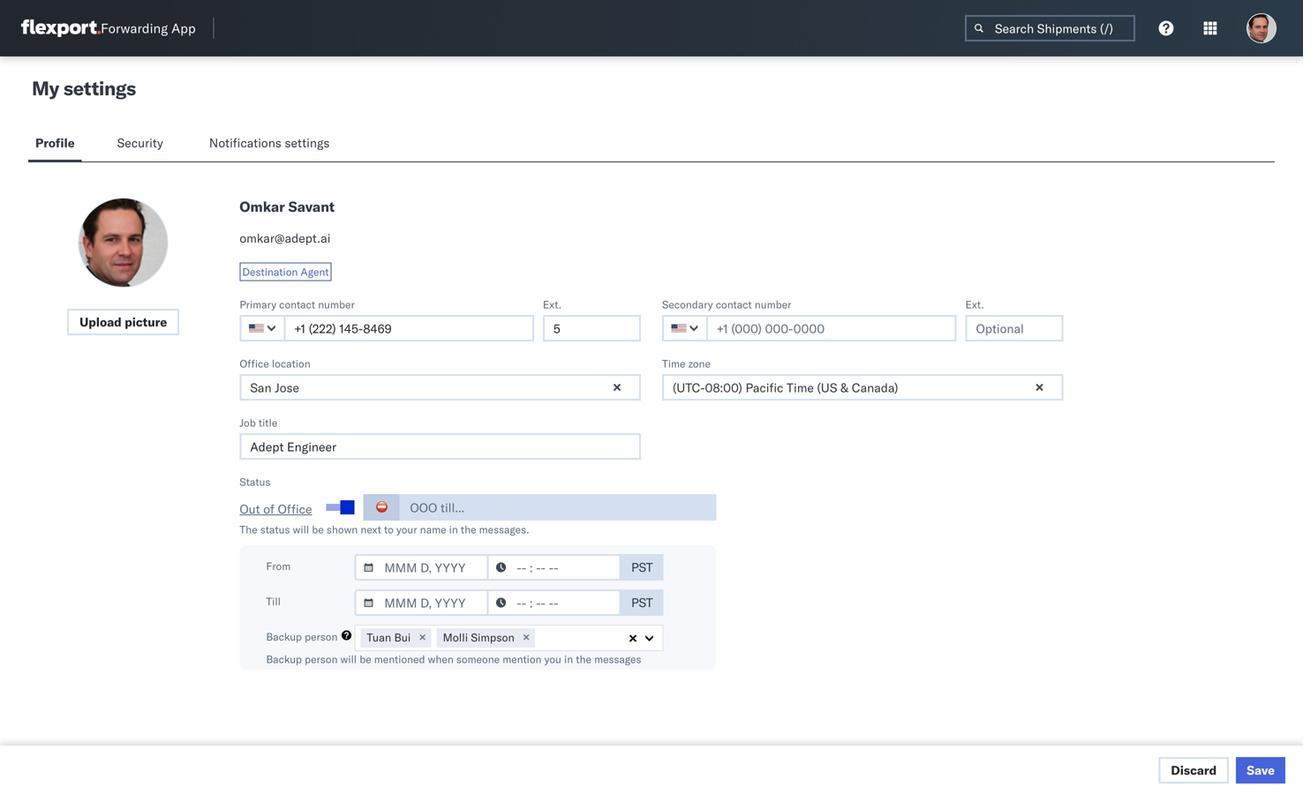 Task type: vqa. For each thing, say whether or not it's contained in the screenshot.
12:04's "schedule delivery outside quoted range"
no



Task type: describe. For each thing, give the bounding box(es) containing it.
upload picture
[[80, 315, 167, 330]]

notifications settings
[[209, 135, 330, 151]]

time zone
[[663, 357, 711, 371]]

United States text field
[[663, 315, 709, 342]]

+1 (000) 000-0000 telephone field
[[707, 315, 957, 342]]

ext. for primary contact number
[[543, 298, 562, 311]]

1 vertical spatial office
[[278, 502, 312, 517]]

job
[[240, 417, 256, 430]]

be
[[312, 523, 324, 537]]

United States text field
[[240, 315, 286, 342]]

molli
[[443, 631, 468, 645]]

-- : -- -- text field for from
[[487, 555, 621, 581]]

my
[[32, 76, 59, 100]]

save button
[[1237, 758, 1286, 785]]

Job title text field
[[240, 434, 641, 460]]

molli simpson
[[443, 631, 515, 645]]

pst for from
[[632, 560, 653, 576]]

primary
[[240, 298, 277, 311]]

number for primary contact number
[[318, 298, 355, 311]]

title
[[259, 417, 278, 430]]

messages.
[[479, 523, 530, 537]]

0 vertical spatial office
[[240, 357, 269, 371]]

primary contact number
[[240, 298, 355, 311]]

the
[[240, 523, 258, 537]]

security button
[[110, 127, 174, 162]]

status
[[240, 476, 271, 489]]

person
[[305, 631, 338, 644]]

backup person
[[266, 631, 338, 644]]

destination agent
[[242, 265, 329, 279]]

to
[[384, 523, 394, 537]]

discard
[[1172, 763, 1218, 779]]

omkar@adept.ai
[[240, 231, 331, 246]]

destination
[[242, 265, 298, 279]]

the status will be shown next to your name in the messages.
[[240, 523, 530, 537]]

the
[[461, 523, 477, 537]]

my settings
[[32, 76, 136, 100]]

omkar savant
[[240, 198, 335, 216]]

forwarding app link
[[21, 19, 196, 37]]

profile
[[35, 135, 75, 151]]

secondary
[[663, 298, 713, 311]]

tuan
[[367, 631, 392, 645]]

pst for till
[[632, 595, 653, 611]]

your
[[397, 523, 417, 537]]

next
[[361, 523, 382, 537]]

savant
[[289, 198, 335, 216]]

agent
[[301, 265, 329, 279]]

zone
[[689, 357, 711, 371]]

simpson
[[471, 631, 515, 645]]



Task type: locate. For each thing, give the bounding box(es) containing it.
OOO till... text field
[[400, 495, 717, 521]]

-- : -- -- text field down ooo till... text field
[[487, 555, 621, 581]]

number
[[318, 298, 355, 311], [755, 298, 792, 311]]

0 horizontal spatial settings
[[64, 76, 136, 100]]

out
[[240, 502, 260, 517]]

0 horizontal spatial number
[[318, 298, 355, 311]]

backup
[[266, 631, 302, 644]]

MMM D, YYYY text field
[[355, 590, 489, 617]]

number down agent
[[318, 298, 355, 311]]

location
[[272, 357, 311, 371]]

out of office
[[240, 502, 312, 517]]

× for tuan bui
[[419, 630, 426, 645]]

1 contact from the left
[[279, 298, 315, 311]]

settings inside button
[[285, 135, 330, 151]]

omkar
[[240, 198, 285, 216]]

settings for my settings
[[64, 76, 136, 100]]

× right bui
[[419, 630, 426, 645]]

-- : -- -- text field
[[487, 555, 621, 581], [487, 590, 621, 617]]

2 optional telephone field from the left
[[966, 315, 1064, 342]]

0 vertical spatial settings
[[64, 76, 136, 100]]

will
[[293, 523, 309, 537]]

1 horizontal spatial settings
[[285, 135, 330, 151]]

settings
[[64, 76, 136, 100], [285, 135, 330, 151]]

1 vertical spatial settings
[[285, 135, 330, 151]]

settings right my
[[64, 76, 136, 100]]

-- : -- -- text field up simpson
[[487, 590, 621, 617]]

molli simpson option
[[437, 629, 518, 647]]

till
[[266, 595, 281, 609]]

1 -- : -- -- text field from the top
[[487, 555, 621, 581]]

optional telephone field for primary contact number
[[543, 315, 641, 342]]

contact for secondary
[[716, 298, 752, 311]]

contact right secondary
[[716, 298, 752, 311]]

save
[[1248, 763, 1276, 779]]

1 horizontal spatial ext.
[[966, 298, 985, 311]]

tuan bui
[[367, 631, 411, 645]]

1 pst from the top
[[632, 560, 653, 576]]

1 horizontal spatial number
[[755, 298, 792, 311]]

office down united states text field
[[240, 357, 269, 371]]

None checkbox
[[326, 504, 351, 512]]

office up will
[[278, 502, 312, 517]]

ext.
[[543, 298, 562, 311], [966, 298, 985, 311]]

forwarding
[[101, 20, 168, 37]]

ext. for secondary contact number
[[966, 298, 985, 311]]

of
[[263, 502, 275, 517]]

security
[[117, 135, 163, 151]]

0 horizontal spatial optional telephone field
[[543, 315, 641, 342]]

name
[[420, 523, 447, 537]]

0 horizontal spatial office
[[240, 357, 269, 371]]

from
[[266, 560, 291, 573]]

0 vertical spatial -- : -- -- text field
[[487, 555, 621, 581]]

contact
[[279, 298, 315, 311], [716, 298, 752, 311]]

contact for primary
[[279, 298, 315, 311]]

notifications settings button
[[202, 127, 344, 162]]

× for molli simpson
[[523, 630, 530, 645]]

-- : -- -- text field for till
[[487, 590, 621, 617]]

× right simpson
[[523, 630, 530, 645]]

1 × from the left
[[419, 630, 426, 645]]

1 vertical spatial pst
[[632, 595, 653, 611]]

office location
[[240, 357, 311, 371]]

upload
[[80, 315, 122, 330]]

2 contact from the left
[[716, 298, 752, 311]]

0 horizontal spatial ×
[[419, 630, 426, 645]]

contact down destination agent
[[279, 298, 315, 311]]

picture
[[125, 315, 167, 330]]

discard button
[[1159, 758, 1230, 785]]

San Jose text field
[[240, 375, 641, 401]]

1 number from the left
[[318, 298, 355, 311]]

2 -- : -- -- text field from the top
[[487, 590, 621, 617]]

1 ext. from the left
[[543, 298, 562, 311]]

shown
[[327, 523, 358, 537]]

status
[[260, 523, 290, 537]]

MMM D, YYYY text field
[[355, 555, 489, 581]]

2 × from the left
[[523, 630, 530, 645]]

Optional telephone field
[[543, 315, 641, 342], [966, 315, 1064, 342]]

optional telephone field for secondary contact number
[[966, 315, 1064, 342]]

1 optional telephone field from the left
[[543, 315, 641, 342]]

number for secondary contact number
[[755, 298, 792, 311]]

0 horizontal spatial contact
[[279, 298, 315, 311]]

Search Shipments (/) text field
[[966, 15, 1136, 42]]

settings right the notifications
[[285, 135, 330, 151]]

1 horizontal spatial office
[[278, 502, 312, 517]]

1 vertical spatial -- : -- -- text field
[[487, 590, 621, 617]]

2 pst from the top
[[632, 595, 653, 611]]

0 horizontal spatial ext.
[[543, 298, 562, 311]]

office
[[240, 357, 269, 371], [278, 502, 312, 517]]

flexport. image
[[21, 19, 101, 37]]

profile button
[[28, 127, 82, 162]]

upload picture button
[[67, 309, 180, 336]]

1 horizontal spatial ×
[[523, 630, 530, 645]]

1 horizontal spatial contact
[[716, 298, 752, 311]]

forwarding app
[[101, 20, 196, 37]]

settings for notifications settings
[[285, 135, 330, 151]]

2 number from the left
[[755, 298, 792, 311]]

in
[[449, 523, 458, 537]]

2 ext. from the left
[[966, 298, 985, 311]]

tuan bui option
[[361, 629, 414, 647]]

job title
[[240, 417, 278, 430]]

app
[[172, 20, 196, 37]]

1 horizontal spatial optional telephone field
[[966, 315, 1064, 342]]

+1 (000) 000-0000 telephone field
[[284, 315, 534, 342]]

×
[[419, 630, 426, 645], [523, 630, 530, 645]]

notifications
[[209, 135, 282, 151]]

time
[[663, 357, 686, 371]]

pst
[[632, 560, 653, 576], [632, 595, 653, 611]]

(UTC-08:00) Pacific Time (US & Canada) text field
[[663, 375, 1064, 401]]

bui
[[394, 631, 411, 645]]

0 vertical spatial pst
[[632, 560, 653, 576]]

secondary contact number
[[663, 298, 792, 311]]

number up +1 (000) 000-0000 telephone field
[[755, 298, 792, 311]]



